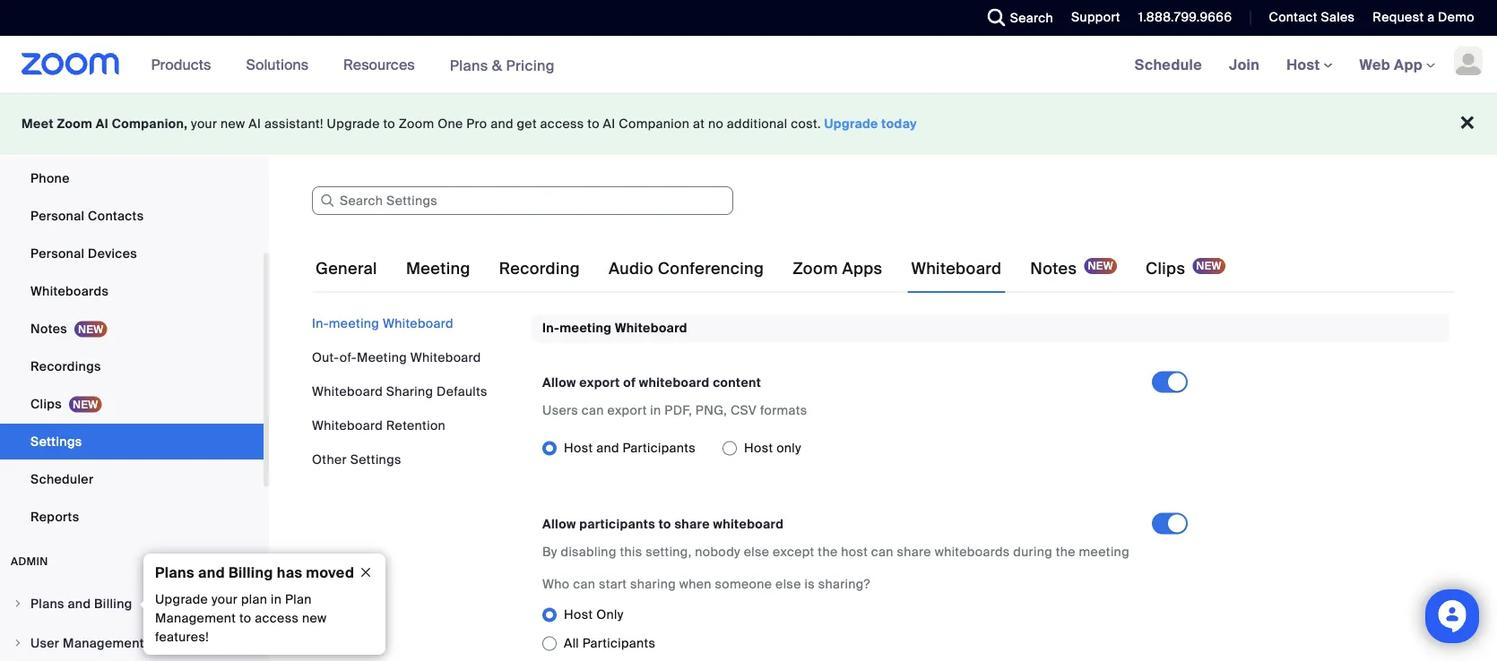 Task type: describe. For each thing, give the bounding box(es) containing it.
during
[[1014, 544, 1053, 561]]

companion
[[619, 116, 690, 132]]

recordings
[[30, 358, 101, 375]]

whiteboard sharing defaults link
[[312, 383, 488, 400]]

contact sales
[[1270, 9, 1356, 26]]

has
[[277, 564, 303, 583]]

personal devices link
[[0, 236, 264, 272]]

user management
[[30, 636, 144, 652]]

1 horizontal spatial in-
[[543, 320, 560, 337]]

3 ai from the left
[[603, 116, 616, 132]]

Search Settings text field
[[312, 187, 734, 215]]

1 vertical spatial export
[[608, 403, 647, 419]]

solutions
[[246, 55, 309, 74]]

to inside upgrade your plan in plan management to access new features!
[[239, 611, 252, 627]]

1 vertical spatial can
[[872, 544, 894, 561]]

plan
[[285, 592, 312, 609]]

formats
[[761, 403, 808, 419]]

right image
[[13, 599, 23, 610]]

access inside upgrade your plan in plan management to access new features!
[[255, 611, 299, 627]]

tabs of my account settings page tab list
[[312, 244, 1230, 294]]

user management menu item
[[0, 627, 264, 661]]

host for host only
[[564, 607, 593, 624]]

scheduler
[[30, 471, 94, 488]]

additional
[[727, 116, 788, 132]]

scheduler link
[[0, 462, 264, 498]]

sales
[[1322, 9, 1356, 26]]

meetings navigation
[[1122, 36, 1498, 95]]

phone
[[30, 170, 70, 187]]

meet zoom ai companion, footer
[[0, 93, 1498, 155]]

host for host only
[[744, 440, 774, 457]]

plans & pricing
[[450, 56, 555, 75]]

who
[[543, 577, 570, 593]]

meet
[[22, 116, 54, 132]]

whiteboards
[[30, 283, 109, 300]]

plans and billing
[[30, 596, 132, 613]]

solutions button
[[246, 36, 317, 93]]

join
[[1230, 55, 1260, 74]]

1 vertical spatial share
[[897, 544, 932, 561]]

conferencing
[[658, 259, 764, 279]]

by
[[543, 544, 558, 561]]

in-meeting whiteboard element
[[532, 315, 1450, 662]]

retention
[[386, 418, 446, 434]]

notes inside tabs of my account settings page tab list
[[1031, 259, 1078, 279]]

personal contacts
[[30, 208, 144, 224]]

in for plan
[[271, 592, 282, 609]]

sharing
[[386, 383, 433, 400]]

notes inside notes link
[[30, 321, 67, 337]]

nobody
[[695, 544, 741, 561]]

other
[[312, 452, 347, 468]]

audio
[[609, 259, 654, 279]]

2 ai from the left
[[249, 116, 261, 132]]

settings inside menu bar
[[350, 452, 402, 468]]

at
[[693, 116, 705, 132]]

host only
[[564, 607, 624, 624]]

search
[[1011, 9, 1054, 26]]

billing for plans and billing
[[94, 596, 132, 613]]

host and participants
[[564, 440, 696, 457]]

csv
[[731, 403, 757, 419]]

1 horizontal spatial upgrade
[[327, 116, 380, 132]]

host button
[[1287, 55, 1333, 74]]

whiteboard retention
[[312, 418, 446, 434]]

personal for personal contacts
[[30, 208, 85, 224]]

phone link
[[0, 161, 264, 196]]

new inside upgrade your plan in plan management to access new features!
[[302, 611, 327, 627]]

clips link
[[0, 387, 264, 422]]

pdf,
[[665, 403, 693, 419]]

demo
[[1439, 9, 1476, 26]]

one
[[438, 116, 463, 132]]

host for host and participants
[[564, 440, 593, 457]]

contacts
[[88, 208, 144, 224]]

side navigation navigation
[[0, 10, 269, 662]]

out-of-meeting whiteboard link
[[312, 349, 481, 366]]

who can start sharing when someone else is sharing?
[[543, 577, 871, 593]]

pricing
[[506, 56, 555, 75]]

settings link
[[0, 424, 264, 460]]

and for plans and billing has moved
[[198, 564, 225, 583]]

sharing
[[631, 577, 676, 593]]

pro
[[467, 116, 487, 132]]

of-
[[340, 349, 357, 366]]

start
[[599, 577, 627, 593]]

meet zoom ai companion, your new ai assistant! upgrade to zoom one pro and get access to ai companion at no additional cost. upgrade today
[[22, 116, 918, 132]]

someone
[[715, 577, 773, 593]]

&
[[492, 56, 503, 75]]

only
[[777, 440, 802, 457]]

plans for plans and billing
[[30, 596, 64, 613]]

defaults
[[437, 383, 488, 400]]

1 vertical spatial else
[[776, 577, 802, 593]]

2 horizontal spatial meeting
[[1080, 544, 1130, 561]]

assistant!
[[265, 116, 324, 132]]

all participants
[[564, 636, 656, 652]]

webinars
[[30, 132, 88, 149]]

0 horizontal spatial in-meeting whiteboard
[[312, 315, 454, 332]]

can for users can export in pdf, png, csv formats
[[582, 403, 604, 419]]

whiteboard retention link
[[312, 418, 446, 434]]

your inside meet zoom ai companion, footer
[[191, 116, 217, 132]]

except
[[773, 544, 815, 561]]

in- inside menu bar
[[312, 315, 329, 332]]

users can export in pdf, png, csv formats
[[543, 403, 808, 419]]

whiteboards
[[935, 544, 1011, 561]]

2 the from the left
[[1056, 544, 1076, 561]]

allow export of whiteboard content
[[543, 375, 762, 391]]

recording
[[499, 259, 580, 279]]

recordings link
[[0, 349, 264, 385]]

1 horizontal spatial zoom
[[399, 116, 435, 132]]

and for host and participants
[[597, 440, 620, 457]]

app
[[1395, 55, 1423, 74]]

1 vertical spatial meeting
[[357, 349, 407, 366]]

is
[[805, 577, 815, 593]]

to inside in-meeting whiteboard element
[[659, 517, 672, 533]]

when
[[680, 577, 712, 593]]

participants inside who can start sharing when someone else is sharing? option group
[[583, 636, 656, 652]]

in-meeting whiteboard link
[[312, 315, 454, 332]]

1 ai from the left
[[96, 116, 109, 132]]

zoom logo image
[[22, 53, 120, 75]]

personal contacts link
[[0, 198, 264, 234]]

0 horizontal spatial zoom
[[57, 116, 93, 132]]

reports link
[[0, 500, 264, 535]]

meeting inside tabs of my account settings page tab list
[[406, 259, 471, 279]]

host
[[842, 544, 868, 561]]

allow for allow participants to share whiteboard
[[543, 517, 576, 533]]



Task type: vqa. For each thing, say whether or not it's contained in the screenshot.
leftmost share
yes



Task type: locate. For each thing, give the bounding box(es) containing it.
in- up out-
[[312, 315, 329, 332]]

support
[[1072, 9, 1121, 26]]

new down the plan
[[302, 611, 327, 627]]

1 personal from the top
[[30, 208, 85, 224]]

access right get
[[541, 116, 584, 132]]

all
[[564, 636, 580, 652]]

products
[[151, 55, 211, 74]]

who can start sharing when someone else is sharing? option group
[[543, 601, 1203, 659]]

apps
[[843, 259, 883, 279]]

reports
[[30, 509, 79, 526]]

1 horizontal spatial meeting
[[560, 320, 612, 337]]

0 horizontal spatial whiteboard
[[639, 375, 710, 391]]

0 horizontal spatial in
[[271, 592, 282, 609]]

personal for personal devices
[[30, 245, 85, 262]]

1 horizontal spatial management
[[155, 611, 236, 627]]

contact sales link
[[1256, 0, 1360, 36], [1270, 9, 1356, 26]]

zoom inside tabs of my account settings page tab list
[[793, 259, 838, 279]]

2 horizontal spatial plans
[[450, 56, 488, 75]]

general
[[316, 259, 378, 279]]

1 vertical spatial whiteboard
[[714, 517, 784, 533]]

1 horizontal spatial share
[[897, 544, 932, 561]]

1 vertical spatial participants
[[583, 636, 656, 652]]

notes
[[1031, 259, 1078, 279], [30, 321, 67, 337]]

0 vertical spatial notes
[[1031, 259, 1078, 279]]

in for pdf,
[[651, 403, 662, 419]]

access inside meet zoom ai companion, footer
[[541, 116, 584, 132]]

in right plan
[[271, 592, 282, 609]]

ai left assistant!
[[249, 116, 261, 132]]

cost.
[[791, 116, 821, 132]]

0 horizontal spatial clips
[[30, 396, 62, 413]]

1 horizontal spatial else
[[776, 577, 802, 593]]

settings down whiteboard retention link
[[350, 452, 402, 468]]

2 allow from the top
[[543, 517, 576, 533]]

admin
[[11, 555, 48, 569]]

0 horizontal spatial share
[[675, 517, 710, 533]]

ai right the webinars
[[96, 116, 109, 132]]

management
[[155, 611, 236, 627], [63, 636, 144, 652]]

0 vertical spatial allow
[[543, 375, 576, 391]]

product information navigation
[[138, 36, 569, 95]]

0 horizontal spatial settings
[[30, 434, 82, 450]]

whiteboard up users can export in pdf, png, csv formats at the bottom
[[639, 375, 710, 391]]

clips inside personal menu menu
[[30, 396, 62, 413]]

and inside menu item
[[68, 596, 91, 613]]

billing up user management menu item
[[94, 596, 132, 613]]

admin menu menu
[[0, 588, 264, 662]]

1 horizontal spatial ai
[[249, 116, 261, 132]]

1 the from the left
[[818, 544, 838, 561]]

0 vertical spatial whiteboard
[[639, 375, 710, 391]]

zoom apps
[[793, 259, 883, 279]]

notes link
[[0, 311, 264, 347]]

meeting up of-
[[329, 315, 380, 332]]

participants down only
[[583, 636, 656, 652]]

upgrade down product information "navigation"
[[327, 116, 380, 132]]

share up "setting,"
[[675, 517, 710, 533]]

to left "companion"
[[588, 116, 600, 132]]

2 personal from the top
[[30, 245, 85, 262]]

and inside option group
[[597, 440, 620, 457]]

request a demo
[[1374, 9, 1476, 26]]

option group
[[543, 434, 1153, 463]]

1 horizontal spatial plans
[[155, 564, 195, 583]]

0 horizontal spatial management
[[63, 636, 144, 652]]

contact
[[1270, 9, 1318, 26]]

whiteboard up the nobody
[[714, 517, 784, 533]]

0 vertical spatial clips
[[1146, 259, 1186, 279]]

0 vertical spatial participants
[[623, 440, 696, 457]]

management inside upgrade your plan in plan management to access new features!
[[155, 611, 236, 627]]

and up upgrade your plan in plan management to access new features!
[[198, 564, 225, 583]]

1 horizontal spatial new
[[302, 611, 327, 627]]

2 horizontal spatial ai
[[603, 116, 616, 132]]

content
[[713, 375, 762, 391]]

new
[[221, 116, 245, 132], [302, 611, 327, 627]]

new inside meet zoom ai companion, footer
[[221, 116, 245, 132]]

0 vertical spatial management
[[155, 611, 236, 627]]

and inside meet zoom ai companion, footer
[[491, 116, 514, 132]]

in inside upgrade your plan in plan management to access new features!
[[271, 592, 282, 609]]

personal devices
[[30, 245, 137, 262]]

banner containing products
[[0, 36, 1498, 95]]

of
[[624, 375, 636, 391]]

0 horizontal spatial upgrade
[[155, 592, 208, 609]]

can right host
[[872, 544, 894, 561]]

host inside meetings navigation
[[1287, 55, 1324, 74]]

billing up plan
[[229, 564, 273, 583]]

host for host
[[1287, 55, 1324, 74]]

0 horizontal spatial notes
[[30, 321, 67, 337]]

participants
[[580, 517, 656, 533]]

billing inside "tooltip"
[[229, 564, 273, 583]]

moved
[[306, 564, 354, 583]]

menu bar
[[312, 315, 518, 469]]

zoom left apps
[[793, 259, 838, 279]]

plans for plans and billing has moved
[[155, 564, 195, 583]]

profile picture image
[[1455, 47, 1484, 75]]

host left only
[[744, 440, 774, 457]]

management inside menu item
[[63, 636, 144, 652]]

personal
[[30, 208, 85, 224], [30, 245, 85, 262]]

search button
[[975, 0, 1058, 36]]

1 horizontal spatial billing
[[229, 564, 273, 583]]

management down plans and billing
[[63, 636, 144, 652]]

in-
[[312, 315, 329, 332], [543, 320, 560, 337]]

1 vertical spatial in
[[271, 592, 282, 609]]

1 horizontal spatial settings
[[350, 452, 402, 468]]

1 horizontal spatial the
[[1056, 544, 1076, 561]]

zoom right 'meet' on the left top of page
[[57, 116, 93, 132]]

0 horizontal spatial in-
[[312, 315, 329, 332]]

1 vertical spatial clips
[[30, 396, 62, 413]]

personal up whiteboards
[[30, 245, 85, 262]]

1 horizontal spatial clips
[[1146, 259, 1186, 279]]

1 vertical spatial management
[[63, 636, 144, 652]]

0 vertical spatial personal
[[30, 208, 85, 224]]

management up features!
[[155, 611, 236, 627]]

can right who
[[573, 577, 596, 593]]

png,
[[696, 403, 728, 419]]

participants down users can export in pdf, png, csv formats at the bottom
[[623, 440, 696, 457]]

0 vertical spatial share
[[675, 517, 710, 533]]

plans
[[450, 56, 488, 75], [155, 564, 195, 583], [30, 596, 64, 613]]

0 vertical spatial settings
[[30, 434, 82, 450]]

the left host
[[818, 544, 838, 561]]

user
[[30, 636, 60, 652]]

else left is
[[776, 577, 802, 593]]

else up someone
[[744, 544, 770, 561]]

plans right right icon
[[30, 596, 64, 613]]

resources button
[[344, 36, 423, 93]]

in- down recording at left top
[[543, 320, 560, 337]]

plans and billing has moved
[[155, 564, 354, 583]]

upgrade right the cost.
[[825, 116, 879, 132]]

close image
[[352, 565, 380, 581]]

setting,
[[646, 544, 692, 561]]

1 vertical spatial allow
[[543, 517, 576, 533]]

meeting down in-meeting whiteboard link
[[357, 349, 407, 366]]

billing
[[229, 564, 273, 583], [94, 596, 132, 613]]

0 horizontal spatial access
[[255, 611, 299, 627]]

and for plans and billing
[[68, 596, 91, 613]]

plans inside product information "navigation"
[[450, 56, 488, 75]]

new left assistant!
[[221, 116, 245, 132]]

menu bar containing in-meeting whiteboard
[[312, 315, 518, 469]]

the right during
[[1056, 544, 1076, 561]]

users
[[543, 403, 579, 419]]

0 horizontal spatial new
[[221, 116, 245, 132]]

0 vertical spatial access
[[541, 116, 584, 132]]

participants inside option group
[[623, 440, 696, 457]]

1 vertical spatial personal
[[30, 245, 85, 262]]

1 horizontal spatial access
[[541, 116, 584, 132]]

1 horizontal spatial notes
[[1031, 259, 1078, 279]]

host
[[1287, 55, 1324, 74], [564, 440, 593, 457], [744, 440, 774, 457], [564, 607, 593, 624]]

billing inside menu item
[[94, 596, 132, 613]]

your inside upgrade your plan in plan management to access new features!
[[212, 592, 238, 609]]

1 vertical spatial access
[[255, 611, 299, 627]]

to
[[383, 116, 396, 132], [588, 116, 600, 132], [659, 517, 672, 533], [239, 611, 252, 627]]

1 allow from the top
[[543, 375, 576, 391]]

plans inside "tooltip"
[[155, 564, 195, 583]]

participants
[[623, 440, 696, 457], [583, 636, 656, 652]]

get
[[517, 116, 537, 132]]

0 vertical spatial billing
[[229, 564, 273, 583]]

upgrade up features!
[[155, 592, 208, 609]]

request a demo link
[[1360, 0, 1498, 36], [1374, 9, 1476, 26]]

whiteboard inside in-meeting whiteboard element
[[615, 320, 688, 337]]

0 vertical spatial meeting
[[406, 259, 471, 279]]

export down the of
[[608, 403, 647, 419]]

by disabling this setting, nobody else except the host can share whiteboards during the meeting
[[543, 544, 1130, 561]]

to down plan
[[239, 611, 252, 627]]

whiteboard
[[639, 375, 710, 391], [714, 517, 784, 533]]

allow up users
[[543, 375, 576, 391]]

and
[[491, 116, 514, 132], [597, 440, 620, 457], [198, 564, 225, 583], [68, 596, 91, 613]]

allow up by
[[543, 517, 576, 533]]

0 vertical spatial in
[[651, 403, 662, 419]]

access down the plan
[[255, 611, 299, 627]]

join link
[[1216, 36, 1274, 93]]

1 vertical spatial settings
[[350, 452, 402, 468]]

0 horizontal spatial else
[[744, 544, 770, 561]]

0 vertical spatial your
[[191, 116, 217, 132]]

to up "setting,"
[[659, 517, 672, 533]]

whiteboard inside tabs of my account settings page tab list
[[912, 259, 1002, 279]]

1 horizontal spatial in-meeting whiteboard
[[543, 320, 688, 337]]

meeting right during
[[1080, 544, 1130, 561]]

in left the pdf,
[[651, 403, 662, 419]]

allow participants to share whiteboard
[[543, 517, 784, 533]]

settings up scheduler
[[30, 434, 82, 450]]

personal down the phone
[[30, 208, 85, 224]]

whiteboards link
[[0, 274, 264, 309]]

out-
[[312, 349, 340, 366]]

upgrade your plan in plan management to access new features!
[[155, 592, 327, 646]]

and up participants
[[597, 440, 620, 457]]

2 horizontal spatial upgrade
[[825, 116, 879, 132]]

1 horizontal spatial whiteboard
[[714, 517, 784, 533]]

upgrade
[[327, 116, 380, 132], [825, 116, 879, 132], [155, 592, 208, 609]]

plans inside menu item
[[30, 596, 64, 613]]

upgrade inside upgrade your plan in plan management to access new features!
[[155, 592, 208, 609]]

plan
[[241, 592, 268, 609]]

sharing?
[[819, 577, 871, 593]]

2 vertical spatial can
[[573, 577, 596, 593]]

in-meeting whiteboard up the out-of-meeting whiteboard
[[312, 315, 454, 332]]

0 horizontal spatial billing
[[94, 596, 132, 613]]

zoom left the one
[[399, 116, 435, 132]]

0 horizontal spatial meeting
[[329, 315, 380, 332]]

your right companion,
[[191, 116, 217, 132]]

no
[[709, 116, 724, 132]]

schedule
[[1135, 55, 1203, 74]]

0 vertical spatial plans
[[450, 56, 488, 75]]

host only
[[744, 440, 802, 457]]

0 vertical spatial export
[[580, 375, 620, 391]]

features!
[[155, 630, 209, 646]]

1 vertical spatial your
[[212, 592, 238, 609]]

1 vertical spatial new
[[302, 611, 327, 627]]

in-meeting whiteboard up the of
[[543, 320, 688, 337]]

companion,
[[112, 116, 188, 132]]

out-of-meeting whiteboard
[[312, 349, 481, 366]]

billing for plans and billing has moved
[[229, 564, 273, 583]]

2 horizontal spatial zoom
[[793, 259, 838, 279]]

settings inside personal menu menu
[[30, 434, 82, 450]]

plans & pricing link
[[450, 56, 555, 75], [450, 56, 555, 75]]

share
[[675, 517, 710, 533], [897, 544, 932, 561]]

web app button
[[1360, 55, 1436, 74]]

plans for plans & pricing
[[450, 56, 488, 75]]

plans and billing menu item
[[0, 588, 264, 625]]

host down users
[[564, 440, 593, 457]]

host down contact sales at the right of page
[[1287, 55, 1324, 74]]

1 vertical spatial billing
[[94, 596, 132, 613]]

plans up "plans and billing" menu item
[[155, 564, 195, 583]]

1 horizontal spatial in
[[651, 403, 662, 419]]

meeting down audio
[[560, 320, 612, 337]]

can for who can start sharing when someone else is sharing?
[[573, 577, 596, 593]]

and left get
[[491, 116, 514, 132]]

plans left '&'
[[450, 56, 488, 75]]

0 vertical spatial else
[[744, 544, 770, 561]]

0 vertical spatial can
[[582, 403, 604, 419]]

banner
[[0, 36, 1498, 95]]

1.888.799.9666
[[1139, 9, 1233, 26]]

0 horizontal spatial ai
[[96, 116, 109, 132]]

to down 'resources' "dropdown button"
[[383, 116, 396, 132]]

this
[[620, 544, 643, 561]]

host inside who can start sharing when someone else is sharing? option group
[[564, 607, 593, 624]]

1 vertical spatial notes
[[30, 321, 67, 337]]

meeting up in-meeting whiteboard link
[[406, 259, 471, 279]]

2 vertical spatial plans
[[30, 596, 64, 613]]

only
[[597, 607, 624, 624]]

0 horizontal spatial the
[[818, 544, 838, 561]]

clips
[[1146, 259, 1186, 279], [30, 396, 62, 413]]

can right users
[[582, 403, 604, 419]]

option group containing host and participants
[[543, 434, 1153, 463]]

request
[[1374, 9, 1425, 26]]

your left plan
[[212, 592, 238, 609]]

share left whiteboards
[[897, 544, 932, 561]]

ai left "companion"
[[603, 116, 616, 132]]

whiteboard sharing defaults
[[312, 383, 488, 400]]

settings
[[30, 434, 82, 450], [350, 452, 402, 468]]

1 vertical spatial plans
[[155, 564, 195, 583]]

plans and billing has moved tooltip
[[139, 554, 386, 656]]

clips inside tabs of my account settings page tab list
[[1146, 259, 1186, 279]]

in-meeting whiteboard
[[312, 315, 454, 332], [543, 320, 688, 337]]

host up all
[[564, 607, 593, 624]]

allow for allow export of whiteboard content
[[543, 375, 576, 391]]

and up user management
[[68, 596, 91, 613]]

meeting inside menu bar
[[329, 315, 380, 332]]

personal menu menu
[[0, 10, 264, 537]]

0 vertical spatial new
[[221, 116, 245, 132]]

0 horizontal spatial plans
[[30, 596, 64, 613]]

right image
[[13, 639, 23, 649]]

option group inside in-meeting whiteboard element
[[543, 434, 1153, 463]]

export left the of
[[580, 375, 620, 391]]

webinars link
[[0, 123, 264, 159]]

disabling
[[561, 544, 617, 561]]

and inside "tooltip"
[[198, 564, 225, 583]]



